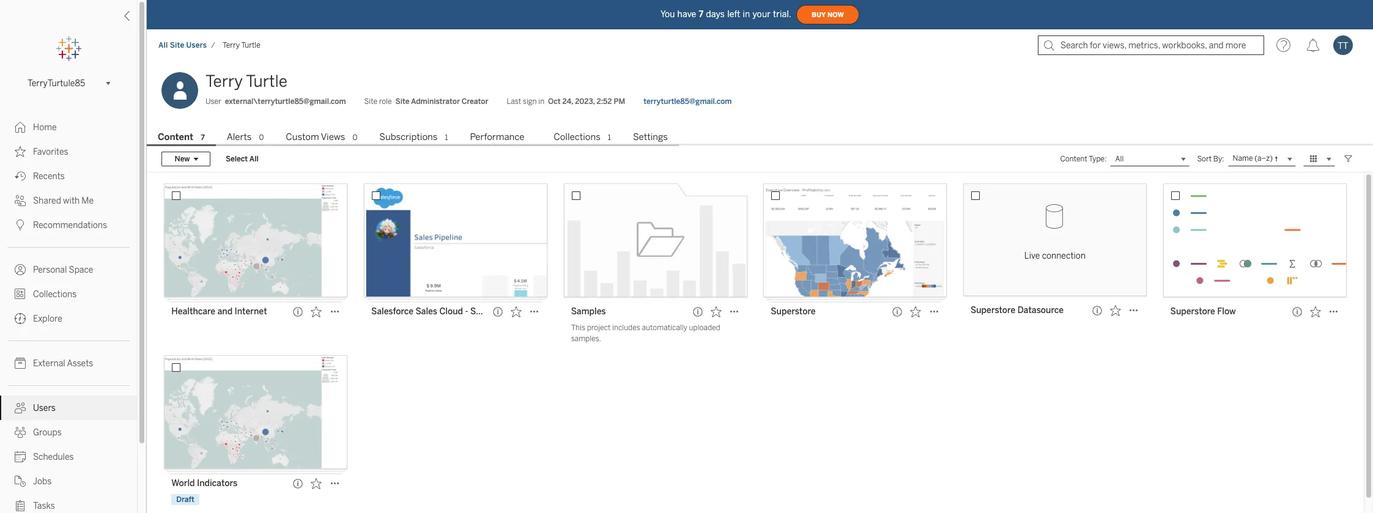 Task type: describe. For each thing, give the bounding box(es) containing it.
type:
[[1089, 155, 1107, 163]]

explore link
[[0, 307, 137, 331]]

user
[[206, 97, 221, 106]]

site role site administrator creator
[[364, 97, 489, 106]]

assets
[[67, 359, 93, 369]]

name (a–z) button
[[1229, 152, 1297, 166]]

recommendations
[[33, 220, 107, 231]]

select all button
[[218, 152, 267, 166]]

personal
[[33, 265, 67, 275]]

role
[[379, 97, 392, 106]]

administrator
[[411, 97, 460, 106]]

-
[[465, 307, 468, 317]]

live
[[1025, 251, 1041, 261]]

shared with me
[[33, 196, 94, 206]]

buy now
[[812, 11, 844, 19]]

days
[[706, 9, 725, 19]]

uploaded
[[689, 324, 721, 332]]

custom
[[286, 132, 319, 143]]

left
[[728, 9, 741, 19]]

all site users /
[[159, 41, 215, 50]]

main navigation. press the up and down arrow keys to access links. element
[[0, 115, 137, 513]]

you
[[661, 9, 675, 19]]

content for content type:
[[1061, 155, 1088, 163]]

samples image
[[564, 184, 748, 297]]

new
[[175, 155, 190, 163]]

trial.
[[774, 9, 792, 19]]

1 sales from the left
[[416, 307, 438, 317]]

/
[[211, 41, 215, 50]]

external\terryturtle85@gmail.com
[[225, 97, 346, 106]]

superstore flow
[[1171, 307, 1237, 317]]

collections link
[[0, 282, 137, 307]]

settings
[[633, 132, 668, 143]]

superstore for superstore datasource
[[971, 305, 1016, 316]]

space
[[69, 265, 93, 275]]

name
[[1233, 154, 1254, 163]]

favorites
[[33, 147, 68, 157]]

healthcare
[[172, 307, 216, 317]]

turtle inside main content
[[246, 72, 288, 91]]

(a–z)
[[1255, 154, 1274, 163]]

samples.
[[571, 335, 601, 343]]

0 vertical spatial turtle
[[241, 41, 261, 50]]

your
[[753, 9, 771, 19]]

internet
[[235, 307, 267, 317]]

sub-spaces tab list
[[147, 130, 1374, 146]]

draft
[[176, 496, 194, 504]]

live connection
[[1025, 251, 1086, 261]]

0 vertical spatial in
[[743, 9, 751, 19]]

and
[[218, 307, 233, 317]]

user external\terryturtle85@gmail.com
[[206, 97, 346, 106]]

alerts
[[227, 132, 252, 143]]

with
[[63, 196, 80, 206]]

world
[[172, 479, 195, 489]]

collections inside the main navigation. press the up and down arrow keys to access links. 'element'
[[33, 289, 77, 300]]

external assets
[[33, 359, 93, 369]]

users link
[[0, 396, 137, 420]]

superstore for superstore flow
[[1171, 307, 1216, 317]]

views
[[321, 132, 345, 143]]

tasks
[[33, 501, 55, 512]]

content type:
[[1061, 155, 1107, 163]]

2:52
[[597, 97, 612, 106]]

shared
[[33, 196, 61, 206]]

buy now button
[[797, 5, 860, 24]]

schedules link
[[0, 445, 137, 469]]

grid view image
[[1309, 154, 1320, 165]]

external assets link
[[0, 351, 137, 376]]

terry turtle main content
[[147, 61, 1374, 513]]

all for all
[[1116, 155, 1124, 163]]

salesforce sales cloud - sales pipeline
[[371, 307, 527, 317]]

1 for collections
[[608, 133, 611, 142]]

superstore datasource
[[971, 305, 1064, 316]]

groups
[[33, 428, 62, 438]]

external
[[33, 359, 65, 369]]

healthcare and internet
[[172, 307, 267, 317]]

2 sales from the left
[[471, 307, 492, 317]]

last sign in oct 24, 2023, 2:52 pm
[[507, 97, 626, 106]]

custom views
[[286, 132, 345, 143]]

content for content
[[158, 132, 193, 143]]

creator
[[462, 97, 489, 106]]

2 horizontal spatial site
[[396, 97, 410, 106]]

samples
[[571, 307, 606, 317]]

salesforce
[[371, 307, 414, 317]]

select
[[226, 155, 248, 163]]

explore
[[33, 314, 62, 324]]

collections inside sub-spaces 'tab list'
[[554, 132, 601, 143]]

name (a–z)
[[1233, 154, 1274, 163]]

Search for views, metrics, workbooks, and more text field
[[1039, 35, 1265, 55]]

2023,
[[575, 97, 595, 106]]



Task type: locate. For each thing, give the bounding box(es) containing it.
this
[[571, 324, 586, 332]]

users
[[186, 41, 207, 50], [33, 403, 56, 414]]

terry up user
[[206, 72, 243, 91]]

new button
[[162, 152, 211, 166]]

2 1 from the left
[[608, 133, 611, 142]]

1 vertical spatial turtle
[[246, 72, 288, 91]]

select all
[[226, 155, 259, 163]]

sort by:
[[1198, 155, 1225, 163]]

all site users link
[[158, 40, 208, 50]]

all button
[[1111, 152, 1191, 166]]

2 horizontal spatial all
[[1116, 155, 1124, 163]]

1 vertical spatial collections
[[33, 289, 77, 300]]

schedules
[[33, 452, 74, 463]]

terry turtle right /
[[223, 41, 261, 50]]

1 down 2:52
[[608, 133, 611, 142]]

0 right alerts
[[259, 133, 264, 142]]

automatically
[[642, 324, 688, 332]]

terryturtule85
[[28, 78, 85, 88]]

superstore
[[971, 305, 1016, 316], [771, 307, 816, 317], [1171, 307, 1216, 317]]

pm
[[614, 97, 626, 106]]

recommendations link
[[0, 213, 137, 237]]

1 vertical spatial in
[[539, 97, 545, 106]]

collections down the personal
[[33, 289, 77, 300]]

all left /
[[159, 41, 168, 50]]

terry turtle inside main content
[[206, 72, 288, 91]]

1 vertical spatial content
[[1061, 155, 1088, 163]]

turtle up user external\terryturtle85@gmail.com
[[246, 72, 288, 91]]

content
[[158, 132, 193, 143], [1061, 155, 1088, 163]]

terry turtle up user external\terryturtle85@gmail.com
[[206, 72, 288, 91]]

1 vertical spatial users
[[33, 403, 56, 414]]

terry turtle
[[223, 41, 261, 50], [206, 72, 288, 91]]

turtle right /
[[241, 41, 261, 50]]

recents link
[[0, 164, 137, 188]]

site left /
[[170, 41, 184, 50]]

1 horizontal spatial 7
[[699, 9, 704, 19]]

world indicators
[[172, 479, 238, 489]]

by:
[[1214, 155, 1225, 163]]

terry turtle element
[[219, 41, 264, 50]]

1 horizontal spatial superstore
[[971, 305, 1016, 316]]

oct
[[548, 97, 561, 106]]

content left type:
[[1061, 155, 1088, 163]]

all for all site users /
[[159, 41, 168, 50]]

jobs link
[[0, 469, 137, 494]]

in right sign
[[539, 97, 545, 106]]

1 vertical spatial terry turtle
[[206, 72, 288, 91]]

now
[[828, 11, 844, 19]]

home
[[33, 122, 57, 133]]

site
[[170, 41, 184, 50], [364, 97, 378, 106], [396, 97, 410, 106]]

terryturtle85@gmail.com link
[[644, 96, 732, 107]]

flow
[[1218, 307, 1237, 317]]

performance
[[470, 132, 525, 143]]

0 horizontal spatial site
[[170, 41, 184, 50]]

0 vertical spatial 7
[[699, 9, 704, 19]]

1 horizontal spatial collections
[[554, 132, 601, 143]]

all right type:
[[1116, 155, 1124, 163]]

0 vertical spatial terry turtle
[[223, 41, 261, 50]]

connection
[[1043, 251, 1086, 261]]

turtle
[[241, 41, 261, 50], [246, 72, 288, 91]]

0 horizontal spatial all
[[159, 41, 168, 50]]

0 horizontal spatial 7
[[201, 133, 205, 142]]

home link
[[0, 115, 137, 140]]

0 vertical spatial content
[[158, 132, 193, 143]]

2 horizontal spatial superstore
[[1171, 307, 1216, 317]]

1 horizontal spatial in
[[743, 9, 751, 19]]

0 horizontal spatial 1
[[445, 133, 448, 142]]

0 horizontal spatial users
[[33, 403, 56, 414]]

me
[[82, 196, 94, 206]]

content up new
[[158, 132, 193, 143]]

1 horizontal spatial all
[[250, 155, 259, 163]]

users left /
[[186, 41, 207, 50]]

1 horizontal spatial 1
[[608, 133, 611, 142]]

sales
[[416, 307, 438, 317], [471, 307, 492, 317]]

0 horizontal spatial content
[[158, 132, 193, 143]]

0 horizontal spatial sales
[[416, 307, 438, 317]]

sales right -
[[471, 307, 492, 317]]

0 for custom views
[[353, 133, 358, 142]]

personal space link
[[0, 258, 137, 282]]

site left role
[[364, 97, 378, 106]]

all
[[159, 41, 168, 50], [250, 155, 259, 163], [1116, 155, 1124, 163]]

buy
[[812, 11, 826, 19]]

all right select
[[250, 155, 259, 163]]

site right role
[[396, 97, 410, 106]]

in right left on the right of the page
[[743, 9, 751, 19]]

shared with me link
[[0, 188, 137, 213]]

datasource
[[1018, 305, 1064, 316]]

all inside popup button
[[1116, 155, 1124, 163]]

in inside terry turtle main content
[[539, 97, 545, 106]]

1 horizontal spatial 0
[[353, 133, 358, 142]]

1 horizontal spatial sales
[[471, 307, 492, 317]]

1
[[445, 133, 448, 142], [608, 133, 611, 142]]

all inside button
[[250, 155, 259, 163]]

0 vertical spatial collections
[[554, 132, 601, 143]]

7 left days
[[699, 9, 704, 19]]

have
[[678, 9, 697, 19]]

sign
[[523, 97, 537, 106]]

0 horizontal spatial superstore
[[771, 307, 816, 317]]

0 horizontal spatial 0
[[259, 133, 264, 142]]

subscriptions
[[380, 132, 438, 143]]

terry right /
[[223, 41, 240, 50]]

sort
[[1198, 155, 1212, 163]]

2 0 from the left
[[353, 133, 358, 142]]

0 horizontal spatial collections
[[33, 289, 77, 300]]

0
[[259, 133, 264, 142], [353, 133, 358, 142]]

content inside sub-spaces 'tab list'
[[158, 132, 193, 143]]

users inside the main navigation. press the up and down arrow keys to access links. 'element'
[[33, 403, 56, 414]]

1 horizontal spatial users
[[186, 41, 207, 50]]

cloud
[[440, 307, 463, 317]]

1 down administrator
[[445, 133, 448, 142]]

sales left cloud
[[416, 307, 438, 317]]

recents
[[33, 171, 65, 182]]

tasks link
[[0, 494, 137, 513]]

collections
[[554, 132, 601, 143], [33, 289, 77, 300]]

navigation panel element
[[0, 37, 137, 513]]

personal space
[[33, 265, 93, 275]]

terryturtle85@gmail.com
[[644, 97, 732, 106]]

users up groups
[[33, 403, 56, 414]]

jobs
[[33, 477, 52, 487]]

0 vertical spatial terry
[[223, 41, 240, 50]]

1 for subscriptions
[[445, 133, 448, 142]]

this project includes automatically uploaded samples.
[[571, 324, 721, 343]]

terry inside terry turtle main content
[[206, 72, 243, 91]]

0 horizontal spatial in
[[539, 97, 545, 106]]

terry
[[223, 41, 240, 50], [206, 72, 243, 91]]

includes
[[613, 324, 641, 332]]

7 inside sub-spaces 'tab list'
[[201, 133, 205, 142]]

superstore for superstore
[[771, 307, 816, 317]]

1 0 from the left
[[259, 133, 264, 142]]

1 horizontal spatial content
[[1061, 155, 1088, 163]]

0 right views
[[353, 133, 358, 142]]

1 vertical spatial 7
[[201, 133, 205, 142]]

indicators
[[197, 479, 238, 489]]

collections down 2023,
[[554, 132, 601, 143]]

7 up new "popup button"
[[201, 133, 205, 142]]

project
[[587, 324, 611, 332]]

1 vertical spatial terry
[[206, 72, 243, 91]]

terryturtule85 button
[[23, 76, 114, 91]]

0 vertical spatial users
[[186, 41, 207, 50]]

1 1 from the left
[[445, 133, 448, 142]]

you have 7 days left in your trial.
[[661, 9, 792, 19]]

1 horizontal spatial site
[[364, 97, 378, 106]]

24,
[[563, 97, 574, 106]]

0 for alerts
[[259, 133, 264, 142]]



Task type: vqa. For each thing, say whether or not it's contained in the screenshot.
started.
no



